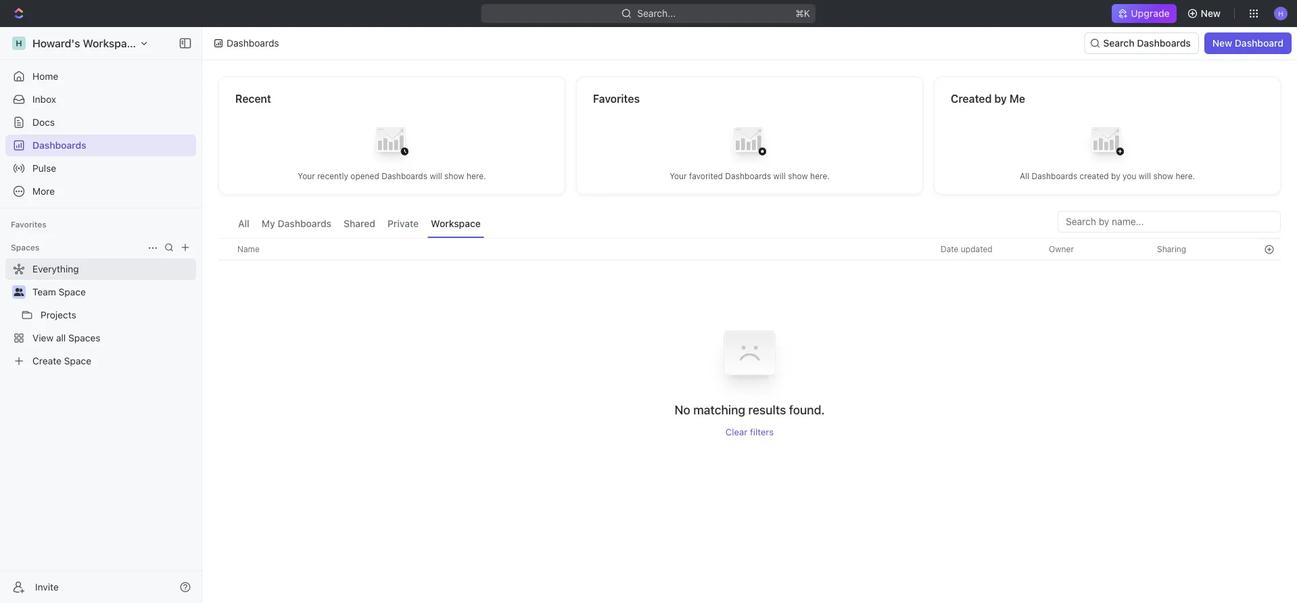 Task type: vqa. For each thing, say whether or not it's contained in the screenshot.
Inbox link
yes



Task type: locate. For each thing, give the bounding box(es) containing it.
spaces right all
[[68, 332, 100, 344]]

0 vertical spatial favorites
[[593, 92, 640, 105]]

2 your from the left
[[670, 171, 687, 181]]

space for team space
[[59, 286, 86, 298]]

sharing
[[1157, 244, 1186, 254]]

your for favorites
[[670, 171, 687, 181]]

invite
[[35, 582, 59, 593]]

all
[[1020, 171, 1029, 181], [238, 218, 249, 229]]

workspace inside sidebar navigation
[[83, 37, 139, 50]]

h
[[1278, 9, 1283, 17], [16, 39, 22, 48]]

home
[[32, 71, 58, 82]]

workspace right private on the top left of the page
[[431, 218, 481, 229]]

0 horizontal spatial spaces
[[11, 243, 39, 252]]

dashboards right my
[[278, 218, 331, 229]]

no matching results found. table
[[218, 238, 1281, 437]]

new down new button
[[1212, 38, 1232, 49]]

owner
[[1049, 244, 1074, 254]]

1 horizontal spatial spaces
[[68, 332, 100, 344]]

all inside button
[[238, 218, 249, 229]]

1 horizontal spatial will
[[773, 171, 786, 181]]

dashboards inside sidebar navigation
[[32, 140, 86, 151]]

no data image
[[709, 313, 790, 402]]

1 horizontal spatial workspace
[[431, 218, 481, 229]]

0 vertical spatial h
[[1278, 9, 1283, 17]]

search dashboards button
[[1084, 32, 1199, 54]]

new dashboard button
[[1204, 32, 1292, 54]]

your for recent
[[298, 171, 315, 181]]

my dashboards button
[[258, 211, 335, 238]]

clear filters
[[726, 426, 774, 437]]

upgrade link
[[1112, 4, 1176, 23]]

by left "you"
[[1111, 171, 1120, 181]]

no
[[674, 403, 690, 417]]

favorites
[[593, 92, 640, 105], [11, 220, 46, 229]]

0 horizontal spatial h
[[16, 39, 22, 48]]

dashboards down no favorited dashboards image
[[725, 171, 771, 181]]

1 show from the left
[[444, 171, 464, 181]]

0 vertical spatial all
[[1020, 171, 1029, 181]]

1 vertical spatial h
[[16, 39, 22, 48]]

recently
[[317, 171, 348, 181]]

space up 'projects'
[[59, 286, 86, 298]]

2 horizontal spatial show
[[1153, 171, 1173, 181]]

team space link
[[32, 281, 193, 303]]

your
[[298, 171, 315, 181], [670, 171, 687, 181]]

dashboards down upgrade
[[1137, 38, 1191, 49]]

0 horizontal spatial will
[[430, 171, 442, 181]]

0 vertical spatial workspace
[[83, 37, 139, 50]]

will down no favorited dashboards image
[[773, 171, 786, 181]]

h button
[[1270, 3, 1292, 24]]

dashboards inside 'tab list'
[[278, 218, 331, 229]]

0 horizontal spatial show
[[444, 171, 464, 181]]

docs link
[[5, 112, 196, 133]]

1 horizontal spatial your
[[670, 171, 687, 181]]

0 horizontal spatial workspace
[[83, 37, 139, 50]]

2 here. from the left
[[810, 171, 830, 181]]

1 horizontal spatial h
[[1278, 9, 1283, 17]]

will
[[430, 171, 442, 181], [773, 171, 786, 181], [1139, 171, 1151, 181]]

0 vertical spatial new
[[1201, 8, 1221, 19]]

1 vertical spatial favorites
[[11, 220, 46, 229]]

0 vertical spatial spaces
[[11, 243, 39, 252]]

h up dashboard
[[1278, 9, 1283, 17]]

sidebar navigation
[[0, 27, 205, 603]]

favorites inside button
[[11, 220, 46, 229]]

updated
[[961, 244, 993, 254]]

2 will from the left
[[773, 171, 786, 181]]

tab list
[[235, 211, 484, 238]]

filters
[[750, 426, 774, 437]]

show
[[444, 171, 464, 181], [788, 171, 808, 181], [1153, 171, 1173, 181]]

space down view all spaces
[[64, 355, 91, 367]]

date updated
[[941, 244, 993, 254]]

Search by name... text field
[[1066, 212, 1273, 232]]

0 vertical spatial by
[[994, 92, 1007, 105]]

dashboards down no recent dashboards image
[[382, 171, 427, 181]]

view
[[32, 332, 54, 344]]

workspace up home link
[[83, 37, 139, 50]]

favorited
[[689, 171, 723, 181]]

dashboard
[[1235, 38, 1284, 49]]

dashboards
[[227, 38, 279, 49], [1137, 38, 1191, 49], [32, 140, 86, 151], [382, 171, 427, 181], [725, 171, 771, 181], [1032, 171, 1077, 181], [278, 218, 331, 229]]

spaces
[[11, 243, 39, 252], [68, 332, 100, 344]]

space
[[59, 286, 86, 298], [64, 355, 91, 367]]

1 vertical spatial spaces
[[68, 332, 100, 344]]

3 here. from the left
[[1176, 171, 1195, 181]]

tree
[[5, 258, 196, 372]]

projects
[[41, 309, 76, 321]]

spaces down favorites button
[[11, 243, 39, 252]]

workspace inside button
[[431, 218, 481, 229]]

docs
[[32, 117, 55, 128]]

found.
[[789, 403, 825, 417]]

1 horizontal spatial favorites
[[593, 92, 640, 105]]

shared button
[[340, 211, 379, 238]]

search
[[1103, 38, 1134, 49]]

1 horizontal spatial here.
[[810, 171, 830, 181]]

your recently opened dashboards will show here.
[[298, 171, 486, 181]]

0 horizontal spatial favorites
[[11, 220, 46, 229]]

dashboards link
[[5, 135, 196, 156]]

projects link
[[41, 304, 193, 326]]

no recent dashboards image
[[365, 117, 419, 171]]

clear filters button
[[726, 426, 774, 437]]

will right "you"
[[1139, 171, 1151, 181]]

your left the favorited
[[670, 171, 687, 181]]

here.
[[467, 171, 486, 181], [810, 171, 830, 181], [1176, 171, 1195, 181]]

you
[[1123, 171, 1136, 181]]

more
[[32, 186, 55, 197]]

howard's
[[32, 37, 80, 50]]

your left recently
[[298, 171, 315, 181]]

pulse
[[32, 163, 56, 174]]

all button
[[235, 211, 253, 238]]

no matching results found. row
[[218, 313, 1281, 437]]

1 vertical spatial workspace
[[431, 218, 481, 229]]

new dashboard
[[1212, 38, 1284, 49]]

0 horizontal spatial your
[[298, 171, 315, 181]]

new inside button
[[1201, 8, 1221, 19]]

will up workspace button
[[430, 171, 442, 181]]

clear
[[726, 426, 748, 437]]

1 vertical spatial all
[[238, 218, 249, 229]]

new up new dashboard
[[1201, 8, 1221, 19]]

create space
[[32, 355, 91, 367]]

by
[[994, 92, 1007, 105], [1111, 171, 1120, 181]]

dashboards left created
[[1032, 171, 1077, 181]]

2 horizontal spatial will
[[1139, 171, 1151, 181]]

0 horizontal spatial here.
[[467, 171, 486, 181]]

dashboards up 'pulse'
[[32, 140, 86, 151]]

row
[[218, 238, 1281, 260]]

search...
[[637, 8, 676, 19]]

howard's workspace, , element
[[12, 37, 26, 50]]

0 horizontal spatial all
[[238, 218, 249, 229]]

opened
[[351, 171, 379, 181]]

1 horizontal spatial show
[[788, 171, 808, 181]]

h left howard's at top
[[16, 39, 22, 48]]

new inside button
[[1212, 38, 1232, 49]]

team space
[[32, 286, 86, 298]]

2 horizontal spatial here.
[[1176, 171, 1195, 181]]

0 vertical spatial space
[[59, 286, 86, 298]]

1 vertical spatial new
[[1212, 38, 1232, 49]]

1 vertical spatial space
[[64, 355, 91, 367]]

workspace
[[83, 37, 139, 50], [431, 218, 481, 229]]

3 show from the left
[[1153, 171, 1173, 181]]

tab list containing all
[[235, 211, 484, 238]]

dashboards up recent
[[227, 38, 279, 49]]

workspace button
[[427, 211, 484, 238]]

1 your from the left
[[298, 171, 315, 181]]

new
[[1201, 8, 1221, 19], [1212, 38, 1232, 49]]

1 horizontal spatial all
[[1020, 171, 1029, 181]]

1 here. from the left
[[467, 171, 486, 181]]

created
[[951, 92, 992, 105]]

tree containing everything
[[5, 258, 196, 372]]

1 horizontal spatial by
[[1111, 171, 1120, 181]]

by left the me
[[994, 92, 1007, 105]]



Task type: describe. For each thing, give the bounding box(es) containing it.
all
[[56, 332, 66, 344]]

new button
[[1182, 3, 1229, 24]]

home link
[[5, 66, 196, 87]]

all for all dashboards created by you will show here.
[[1020, 171, 1029, 181]]

created by me
[[951, 92, 1025, 105]]

my
[[262, 218, 275, 229]]

all dashboards created by you will show here.
[[1020, 171, 1195, 181]]

new for new dashboard
[[1212, 38, 1232, 49]]

pulse link
[[5, 158, 196, 179]]

my dashboards
[[262, 218, 331, 229]]

user group image
[[14, 288, 24, 296]]

2 show from the left
[[788, 171, 808, 181]]

inbox link
[[5, 89, 196, 110]]

row containing name
[[218, 238, 1281, 260]]

favorites button
[[5, 216, 52, 233]]

tree inside sidebar navigation
[[5, 258, 196, 372]]

date updated button
[[933, 239, 1001, 260]]

new for new
[[1201, 8, 1221, 19]]

private button
[[384, 211, 422, 238]]

private
[[387, 218, 419, 229]]

inbox
[[32, 94, 56, 105]]

create
[[32, 355, 62, 367]]

3 will from the left
[[1139, 171, 1151, 181]]

me
[[1010, 92, 1025, 105]]

view all spaces
[[32, 332, 100, 344]]

upgrade
[[1131, 8, 1170, 19]]

create space link
[[5, 350, 193, 372]]

⌘k
[[796, 8, 810, 19]]

everything
[[32, 263, 79, 275]]

all for all
[[238, 218, 249, 229]]

team
[[32, 286, 56, 298]]

date
[[941, 244, 959, 254]]

no matching results found.
[[674, 403, 825, 417]]

created
[[1080, 171, 1109, 181]]

view all spaces link
[[5, 327, 193, 349]]

recent
[[235, 92, 271, 105]]

results
[[748, 403, 786, 417]]

howard's workspace
[[32, 37, 139, 50]]

your favorited dashboards will show here.
[[670, 171, 830, 181]]

1 will from the left
[[430, 171, 442, 181]]

space for create space
[[64, 355, 91, 367]]

1 vertical spatial by
[[1111, 171, 1120, 181]]

h inside the howard's workspace, , element
[[16, 39, 22, 48]]

name
[[237, 244, 260, 254]]

shared
[[344, 218, 375, 229]]

more button
[[5, 181, 196, 202]]

search dashboards
[[1103, 38, 1191, 49]]

no favorited dashboards image
[[723, 117, 777, 171]]

matching
[[693, 403, 745, 417]]

everything link
[[5, 258, 191, 280]]

no created by me dashboards image
[[1080, 117, 1134, 171]]

0 horizontal spatial by
[[994, 92, 1007, 105]]

h inside h dropdown button
[[1278, 9, 1283, 17]]



